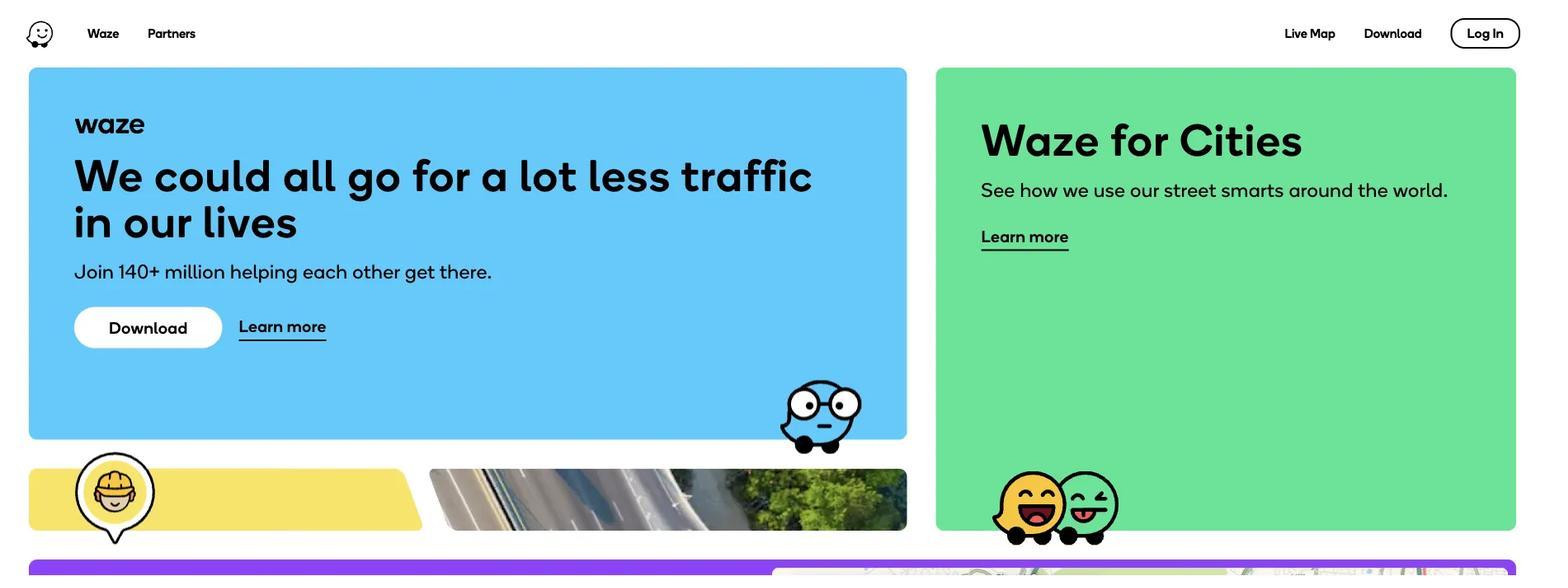 Task type: describe. For each thing, give the bounding box(es) containing it.
more for the learn more 'link' to the bottom
[[287, 317, 326, 337]]

lot
[[520, 148, 578, 202]]

world.
[[1394, 178, 1449, 202]]

million
[[165, 260, 225, 284]]

a
[[482, 148, 509, 202]]

log in link
[[1451, 18, 1521, 49]]

more for the learn more 'link' to the top
[[1030, 227, 1069, 246]]

in
[[74, 195, 113, 249]]

home image
[[25, 21, 54, 48]]

there.
[[440, 260, 493, 284]]

140+
[[119, 260, 160, 284]]

learn for the learn more 'link' to the top
[[982, 227, 1026, 246]]

we could all go for a lot less traffic in our lives
[[74, 148, 814, 249]]

partners link
[[148, 26, 196, 41]]

1 horizontal spatial for
[[1111, 113, 1170, 167]]

traffic
[[682, 148, 814, 202]]

how
[[1020, 178, 1059, 202]]

see how we use our street smarts around the world.
[[982, 178, 1449, 202]]

join
[[74, 260, 114, 284]]

download for download link to the bottom
[[109, 318, 188, 338]]

waze for cities
[[982, 113, 1304, 167]]

partners
[[148, 26, 196, 41]]

learn more for the learn more 'link' to the bottom
[[239, 317, 326, 337]]

1 vertical spatial download link
[[74, 307, 222, 349]]

join 140+ million helping each other get there.
[[74, 260, 493, 284]]

for inside we could all go for a lot less traffic in our lives
[[413, 148, 471, 202]]

see
[[982, 178, 1016, 202]]

each
[[303, 260, 348, 284]]

our inside we could all go for a lot less traffic in our lives
[[124, 195, 192, 249]]

log
[[1468, 26, 1491, 41]]



Task type: locate. For each thing, give the bounding box(es) containing it.
get
[[405, 260, 435, 284]]

all
[[283, 148, 337, 202]]

learn more
[[982, 227, 1069, 246], [239, 317, 326, 337]]

log in
[[1468, 26, 1505, 41]]

lives
[[203, 195, 298, 249]]

street
[[1164, 178, 1217, 202]]

0 vertical spatial learn more
[[982, 227, 1069, 246]]

more down each
[[287, 317, 326, 337]]

learn down see
[[982, 227, 1026, 246]]

the
[[1359, 178, 1389, 202]]

learn more for the learn more 'link' to the top
[[982, 227, 1069, 246]]

0 horizontal spatial learn more
[[239, 317, 326, 337]]

for left a in the left of the page
[[413, 148, 471, 202]]

more down how
[[1030, 227, 1069, 246]]

helping
[[230, 260, 298, 284]]

could
[[155, 148, 273, 202]]

1 horizontal spatial learn
[[982, 227, 1026, 246]]

more
[[1030, 227, 1069, 246], [287, 317, 326, 337]]

live
[[1285, 26, 1308, 41]]

live map
[[1285, 26, 1336, 41]]

live map link
[[1285, 26, 1336, 41]]

download down 140+
[[109, 318, 188, 338]]

download link down 140+
[[74, 307, 222, 349]]

for
[[1111, 113, 1170, 167], [413, 148, 471, 202]]

our right 'use'
[[1131, 178, 1160, 202]]

we
[[74, 148, 144, 202]]

learn more link down the join 140+ million helping each other get there.
[[239, 316, 326, 340]]

0 vertical spatial download
[[1365, 26, 1422, 41]]

1 horizontal spatial learn more
[[982, 227, 1069, 246]]

1 horizontal spatial more
[[1030, 227, 1069, 246]]

0 vertical spatial download link
[[1365, 26, 1422, 41]]

around
[[1289, 178, 1354, 202]]

download right the map
[[1365, 26, 1422, 41]]

1 vertical spatial learn more
[[239, 317, 326, 337]]

learn
[[982, 227, 1026, 246], [239, 317, 283, 337]]

1 vertical spatial download
[[109, 318, 188, 338]]

learn more down how
[[982, 227, 1069, 246]]

waze up how
[[982, 113, 1101, 167]]

0 horizontal spatial our
[[124, 195, 192, 249]]

in
[[1493, 26, 1505, 41]]

1 horizontal spatial download
[[1365, 26, 1422, 41]]

0 horizontal spatial learn
[[239, 317, 283, 337]]

waze for waze for cities
[[982, 113, 1101, 167]]

1 horizontal spatial our
[[1131, 178, 1160, 202]]

smarts
[[1222, 178, 1285, 202]]

cities
[[1180, 113, 1304, 167]]

0 horizontal spatial download
[[109, 318, 188, 338]]

0 horizontal spatial for
[[413, 148, 471, 202]]

download for the rightmost download link
[[1365, 26, 1422, 41]]

1 horizontal spatial learn more link
[[982, 226, 1069, 250]]

0 vertical spatial waze
[[87, 26, 119, 41]]

go
[[348, 148, 402, 202]]

1 horizontal spatial waze
[[982, 113, 1101, 167]]

our
[[1131, 178, 1160, 202], [124, 195, 192, 249]]

less
[[589, 148, 672, 202]]

waze
[[87, 26, 119, 41], [982, 113, 1101, 167]]

0 horizontal spatial waze
[[87, 26, 119, 41]]

0 vertical spatial learn
[[982, 227, 1026, 246]]

use
[[1094, 178, 1126, 202]]

0 horizontal spatial learn more link
[[239, 316, 326, 340]]

map
[[1310, 26, 1336, 41]]

1 vertical spatial more
[[287, 317, 326, 337]]

we
[[1063, 178, 1089, 202]]

our up 140+
[[124, 195, 192, 249]]

0 vertical spatial learn more link
[[982, 226, 1069, 250]]

download link right the map
[[1365, 26, 1422, 41]]

learn more down the join 140+ million helping each other get there.
[[239, 317, 326, 337]]

waze right home icon
[[87, 26, 119, 41]]

download link
[[1365, 26, 1422, 41], [74, 307, 222, 349]]

for up 'use'
[[1111, 113, 1170, 167]]

learn more link down how
[[982, 226, 1069, 250]]

learn more link
[[982, 226, 1069, 250], [239, 316, 326, 340]]

1 vertical spatial learn more link
[[239, 316, 326, 340]]

0 vertical spatial more
[[1030, 227, 1069, 246]]

waze link
[[87, 26, 119, 41]]

1 vertical spatial waze
[[982, 113, 1101, 167]]

1 horizontal spatial download link
[[1365, 26, 1422, 41]]

1 vertical spatial learn
[[239, 317, 283, 337]]

learn down helping in the top of the page
[[239, 317, 283, 337]]

0 horizontal spatial download link
[[74, 307, 222, 349]]

other
[[353, 260, 400, 284]]

learn for the learn more 'link' to the bottom
[[239, 317, 283, 337]]

waze for waze link
[[87, 26, 119, 41]]

0 horizontal spatial more
[[287, 317, 326, 337]]

download
[[1365, 26, 1422, 41], [109, 318, 188, 338]]



Task type: vqa. For each thing, say whether or not it's contained in the screenshot.
bottom directions
no



